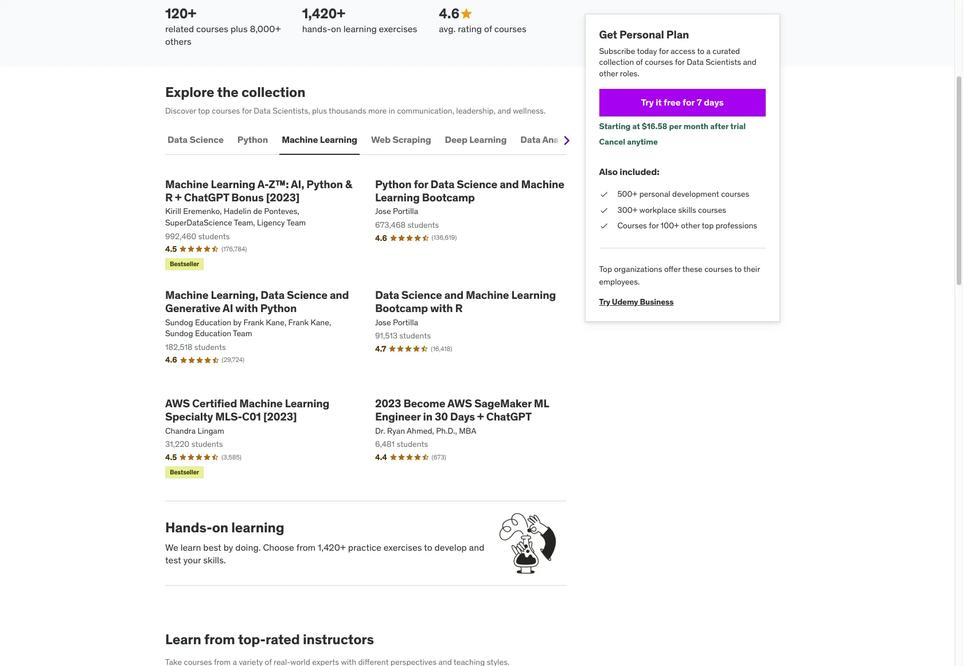 Task type: locate. For each thing, give the bounding box(es) containing it.
xsmall image for 500+
[[600, 189, 609, 200]]

2 jose from the top
[[375, 317, 391, 328]]

0 horizontal spatial chatgpt
[[184, 190, 229, 204]]

courses inside top organizations offer these courses to their employees.
[[705, 264, 733, 274]]

learning inside machine learning a-z™: ai, python & r + chatgpt bonus [2023] kirill eremenko, hadelin de ponteves, superdatascience team, ligency team 992,460 students
[[211, 177, 255, 191]]

1 vertical spatial learning
[[231, 519, 284, 537]]

chatgpt inside 2023 become aws sagemaker ml engineer in 30 days + chatgpt dr. ryan ahmed, ph.d., mba 6,481 students
[[486, 410, 532, 423]]

0 vertical spatial try
[[642, 96, 654, 108]]

python inside machine learning, data science and generative ai with python sundog education by frank kane, frank kane, sundog education team 182,518 students
[[260, 301, 297, 315]]

aws certified machine learning specialty mls-c01 [2023] chandra lingam 31,220 students
[[165, 397, 330, 450]]

0 horizontal spatial try
[[600, 297, 611, 307]]

from inside the hands-on learning we learn best by doing. choose from 1,420+ practice exercises to develop and test your skills.
[[297, 542, 316, 553]]

1 vertical spatial jose
[[375, 317, 391, 328]]

chatgpt left ml on the bottom right of the page
[[486, 410, 532, 423]]

exercises left avg.
[[379, 23, 417, 34]]

team up the (29,724)
[[233, 328, 252, 339]]

kane,
[[266, 317, 287, 328], [311, 317, 331, 328]]

plus
[[231, 23, 248, 34], [312, 106, 327, 116]]

176784 reviews element
[[222, 245, 247, 254]]

1 horizontal spatial on
[[331, 23, 341, 34]]

data inside python for data science and machine learning bootcamp jose portilla 673,468 students
[[431, 177, 455, 191]]

chatgpt inside machine learning a-z™: ai, python & r + chatgpt bonus [2023] kirill eremenko, hadelin de ponteves, superdatascience team, ligency team 992,460 students
[[184, 190, 229, 204]]

1 vertical spatial top
[[702, 220, 714, 231]]

0 vertical spatial bootcamp
[[422, 190, 475, 204]]

[2023] right c01
[[263, 410, 297, 423]]

1 vertical spatial +
[[478, 410, 484, 423]]

machine inside machine learning, data science and generative ai with python sundog education by frank kane, frank kane, sundog education team 182,518 students
[[165, 288, 209, 302]]

become
[[404, 397, 446, 410]]

students down 'lingam'
[[192, 439, 223, 450]]

in inside explore the collection discover top courses for data scientists, plus thousands more in communication, leadership, and wellness.
[[389, 106, 395, 116]]

0 vertical spatial of
[[484, 23, 492, 34]]

to inside top organizations offer these courses to their employees.
[[735, 264, 742, 274]]

learning inside the 1,420+ hands-on learning exercises
[[344, 23, 377, 34]]

1 horizontal spatial collection
[[600, 57, 635, 67]]

machine learning, data science and generative ai with python sundog education by frank kane, frank kane, sundog education team 182,518 students
[[165, 288, 349, 352]]

communication,
[[397, 106, 455, 116]]

0 horizontal spatial plus
[[231, 23, 248, 34]]

and inside data science and machine learning bootcamp with r jose portilla 91,513 students
[[445, 288, 464, 302]]

0 horizontal spatial collection
[[242, 83, 306, 101]]

aws up chandra
[[165, 397, 190, 410]]

scientists,
[[273, 106, 310, 116]]

generative
[[165, 301, 221, 315]]

cancel
[[600, 137, 626, 147]]

2 aws from the left
[[448, 397, 472, 410]]

web scraping
[[371, 134, 431, 145]]

0 horizontal spatial frank
[[244, 317, 264, 328]]

try left it
[[642, 96, 654, 108]]

team inside machine learning, data science and generative ai with python sundog education by frank kane, frank kane, sundog education team 182,518 students
[[233, 328, 252, 339]]

in left 30
[[423, 410, 433, 423]]

plus left thousands
[[312, 106, 327, 116]]

0 horizontal spatial of
[[484, 23, 492, 34]]

+ inside 2023 become aws sagemaker ml engineer in 30 days + chatgpt dr. ryan ahmed, ph.d., mba 6,481 students
[[478, 410, 484, 423]]

courses inside 120+ related courses plus 8,000+ others
[[196, 23, 228, 34]]

courses inside get personal plan subscribe today for access to a curated collection of courses for data scientists and other roles.
[[645, 57, 674, 67]]

other left "roles."
[[600, 68, 619, 79]]

4.6 down 182,518
[[165, 355, 177, 365]]

1 vertical spatial 4.6
[[375, 233, 387, 243]]

top inside explore the collection discover top courses for data scientists, plus thousands more in communication, leadership, and wellness.
[[198, 106, 210, 116]]

python right 'learning,'
[[260, 301, 297, 315]]

chatgpt
[[184, 190, 229, 204], [486, 410, 532, 423]]

1 vertical spatial portilla
[[393, 317, 418, 328]]

aws
[[165, 397, 190, 410], [448, 397, 472, 410]]

bestseller down 31,220
[[170, 468, 199, 476]]

udemy
[[613, 297, 639, 307]]

182,518
[[165, 342, 193, 352]]

students inside machine learning a-z™: ai, python & r + chatgpt bonus [2023] kirill eremenko, hadelin de ponteves, superdatascience team, ligency team 992,460 students
[[198, 231, 230, 241]]

0 vertical spatial in
[[389, 106, 395, 116]]

learning inside the hands-on learning we learn best by doing. choose from 1,420+ practice exercises to develop and test your skills.
[[231, 519, 284, 537]]

ai
[[223, 301, 233, 315]]

1 4.5 from the top
[[165, 244, 177, 254]]

1 jose from the top
[[375, 206, 391, 217]]

skills.
[[203, 555, 226, 566]]

1 vertical spatial 1,420+
[[318, 542, 346, 553]]

choose
[[263, 542, 294, 553]]

1 horizontal spatial top
[[702, 220, 714, 231]]

1 vertical spatial from
[[204, 631, 235, 648]]

courses right related
[[196, 23, 228, 34]]

courses for 100+ other top professions
[[618, 220, 758, 231]]

machine inside aws certified machine learning specialty mls-c01 [2023] chandra lingam 31,220 students
[[239, 397, 283, 410]]

0 vertical spatial r
[[165, 190, 173, 204]]

xsmall image for courses
[[600, 220, 609, 232]]

portilla inside python for data science and machine learning bootcamp jose portilla 673,468 students
[[393, 206, 418, 217]]

0 horizontal spatial on
[[212, 519, 228, 537]]

6,481
[[375, 439, 395, 450]]

r inside machine learning a-z™: ai, python & r + chatgpt bonus [2023] kirill eremenko, hadelin de ponteves, superdatascience team, ligency team 992,460 students
[[165, 190, 173, 204]]

0 vertical spatial exercises
[[379, 23, 417, 34]]

1 vertical spatial bootcamp
[[375, 301, 428, 315]]

exercises right practice
[[384, 542, 422, 553]]

offer
[[665, 264, 681, 274]]

and inside explore the collection discover top courses for data scientists, plus thousands more in communication, leadership, and wellness.
[[498, 106, 511, 116]]

mba
[[459, 426, 477, 436]]

0 vertical spatial by
[[233, 317, 242, 328]]

0 horizontal spatial aws
[[165, 397, 190, 410]]

0 horizontal spatial learning
[[231, 519, 284, 537]]

0 vertical spatial learning
[[344, 23, 377, 34]]

top for collection
[[198, 106, 210, 116]]

students inside aws certified machine learning specialty mls-c01 [2023] chandra lingam 31,220 students
[[192, 439, 223, 450]]

1,420+ inside the 1,420+ hands-on learning exercises
[[302, 4, 345, 22]]

with right ai
[[236, 301, 258, 315]]

4.5 down 992,460
[[165, 244, 177, 254]]

0 horizontal spatial with
[[236, 301, 258, 315]]

data down access
[[687, 57, 704, 67]]

1 horizontal spatial r
[[455, 301, 463, 315]]

and inside get personal plan subscribe today for access to a curated collection of courses for data scientists and other roles.
[[744, 57, 757, 67]]

machine inside button
[[282, 134, 318, 145]]

machine inside machine learning a-z™: ai, python & r + chatgpt bonus [2023] kirill eremenko, hadelin de ponteves, superdatascience team, ligency team 992,460 students
[[165, 177, 209, 191]]

1 vertical spatial education
[[195, 328, 231, 339]]

2 bestseller from the top
[[170, 468, 199, 476]]

for down scraping at top left
[[414, 177, 428, 191]]

0 vertical spatial 4.5
[[165, 244, 177, 254]]

jose inside python for data science and machine learning bootcamp jose portilla 673,468 students
[[375, 206, 391, 217]]

students down superdatascience
[[198, 231, 230, 241]]

chatgpt up eremenko, at the top left of the page
[[184, 190, 229, 204]]

with
[[236, 301, 258, 315], [430, 301, 453, 315]]

at
[[633, 121, 641, 131]]

data down wellness.
[[521, 134, 541, 145]]

rated
[[266, 631, 300, 648]]

2 vertical spatial 4.6
[[165, 355, 177, 365]]

1 horizontal spatial chatgpt
[[486, 410, 532, 423]]

team inside machine learning a-z™: ai, python & r + chatgpt bonus [2023] kirill eremenko, hadelin de ponteves, superdatascience team, ligency team 992,460 students
[[287, 217, 306, 228]]

2 education from the top
[[195, 328, 231, 339]]

1 vertical spatial 4.5
[[165, 452, 177, 462]]

students up (136,619)
[[408, 220, 439, 230]]

to inside the hands-on learning we learn best by doing. choose from 1,420+ practice exercises to develop and test your skills.
[[424, 542, 433, 553]]

0 vertical spatial 4.6
[[439, 4, 460, 22]]

collection inside explore the collection discover top courses for data scientists, plus thousands more in communication, leadership, and wellness.
[[242, 83, 306, 101]]

with inside data science and machine learning bootcamp with r jose portilla 91,513 students
[[430, 301, 453, 315]]

scraping
[[393, 134, 431, 145]]

data right 'learning,'
[[261, 288, 285, 302]]

0 vertical spatial team
[[287, 217, 306, 228]]

1 kane, from the left
[[266, 317, 287, 328]]

also included:
[[600, 166, 660, 177]]

today
[[638, 46, 658, 56]]

0 vertical spatial sundog
[[165, 317, 193, 328]]

from left the top-
[[204, 631, 235, 648]]

eremenko,
[[183, 206, 222, 217]]

try left udemy
[[600, 297, 611, 307]]

1 vertical spatial [2023]
[[263, 410, 297, 423]]

4.5 down 31,220
[[165, 452, 177, 462]]

a
[[707, 46, 711, 56]]

learning inside data science and machine learning bootcamp with r jose portilla 91,513 students
[[512, 288, 556, 302]]

aws inside 2023 become aws sagemaker ml engineer in 30 days + chatgpt dr. ryan ahmed, ph.d., mba 6,481 students
[[448, 397, 472, 410]]

anytime
[[628, 137, 659, 147]]

certified
[[192, 397, 237, 410]]

+ up kirill
[[175, 190, 182, 204]]

scientists
[[706, 57, 742, 67]]

bestseller for chandra
[[170, 468, 199, 476]]

1 vertical spatial sundog
[[165, 328, 193, 339]]

16418 reviews element
[[431, 345, 452, 354]]

plan
[[667, 28, 690, 41]]

machine
[[282, 134, 318, 145], [165, 177, 209, 191], [521, 177, 565, 191], [165, 288, 209, 302], [466, 288, 509, 302], [239, 397, 283, 410]]

portilla up 91,513
[[393, 317, 418, 328]]

jose inside data science and machine learning bootcamp with r jose portilla 91,513 students
[[375, 317, 391, 328]]

1 vertical spatial chatgpt
[[486, 410, 532, 423]]

on
[[331, 23, 341, 34], [212, 519, 228, 537]]

1 vertical spatial other
[[682, 220, 701, 231]]

2 horizontal spatial to
[[735, 264, 742, 274]]

xsmall image
[[600, 189, 609, 200], [600, 220, 609, 232]]

4.6 up avg.
[[439, 4, 460, 22]]

1 horizontal spatial try
[[642, 96, 654, 108]]

deep
[[445, 134, 468, 145]]

1 horizontal spatial of
[[637, 57, 644, 67]]

try for try it free for 7 days
[[642, 96, 654, 108]]

data inside get personal plan subscribe today for access to a curated collection of courses for data scientists and other roles.
[[687, 57, 704, 67]]

0 horizontal spatial kane,
[[266, 317, 287, 328]]

1 bestseller from the top
[[170, 260, 199, 268]]

students down ahmed,
[[397, 439, 428, 450]]

0 vertical spatial jose
[[375, 206, 391, 217]]

de
[[253, 206, 262, 217]]

1 vertical spatial r
[[455, 301, 463, 315]]

analysis
[[543, 134, 578, 145]]

organizations
[[615, 264, 663, 274]]

1 vertical spatial to
[[735, 264, 742, 274]]

machine inside data science and machine learning bootcamp with r jose portilla 91,513 students
[[466, 288, 509, 302]]

r inside data science and machine learning bootcamp with r jose portilla 91,513 students
[[455, 301, 463, 315]]

0 vertical spatial bestseller
[[170, 260, 199, 268]]

1 horizontal spatial kane,
[[311, 317, 331, 328]]

1 sundog from the top
[[165, 317, 193, 328]]

learning inside button
[[320, 134, 358, 145]]

0 horizontal spatial to
[[424, 542, 433, 553]]

machine learning a-z™: ai, python & r + chatgpt bonus [2023] link
[[165, 177, 357, 204]]

to left a
[[698, 46, 705, 56]]

chandra
[[165, 426, 196, 436]]

0 horizontal spatial +
[[175, 190, 182, 204]]

explore
[[165, 83, 214, 101]]

sundog down generative
[[165, 317, 193, 328]]

deep learning
[[445, 134, 507, 145]]

bootcamp up (136,619)
[[422, 190, 475, 204]]

1 vertical spatial team
[[233, 328, 252, 339]]

python up a-
[[238, 134, 268, 145]]

python button
[[235, 126, 270, 154]]

0 horizontal spatial top
[[198, 106, 210, 116]]

0 horizontal spatial team
[[233, 328, 252, 339]]

jose up 673,468
[[375, 206, 391, 217]]

1 horizontal spatial learning
[[344, 23, 377, 34]]

1 vertical spatial plus
[[312, 106, 327, 116]]

top left the professions on the top of the page
[[702, 220, 714, 231]]

courses
[[618, 220, 648, 231]]

0 vertical spatial other
[[600, 68, 619, 79]]

1 with from the left
[[236, 301, 258, 315]]

in right more
[[389, 106, 395, 116]]

1 horizontal spatial 4.6
[[375, 233, 387, 243]]

data left scientists,
[[254, 106, 271, 116]]

500+ personal development courses
[[618, 189, 750, 199]]

1,420+
[[302, 4, 345, 22], [318, 542, 346, 553]]

learning inside aws certified machine learning specialty mls-c01 [2023] chandra lingam 31,220 students
[[285, 397, 330, 410]]

portilla inside data science and machine learning bootcamp with r jose portilla 91,513 students
[[393, 317, 418, 328]]

collection up scientists,
[[242, 83, 306, 101]]

xsmall image up xsmall icon
[[600, 189, 609, 200]]

r for chatgpt
[[165, 190, 173, 204]]

aws inside aws certified machine learning specialty mls-c01 [2023] chandra lingam 31,220 students
[[165, 397, 190, 410]]

for
[[660, 46, 669, 56], [676, 57, 685, 67], [683, 96, 695, 108], [242, 106, 252, 116], [414, 177, 428, 191], [650, 220, 659, 231]]

collection
[[600, 57, 635, 67], [242, 83, 306, 101]]

bestseller
[[170, 260, 199, 268], [170, 468, 199, 476]]

0 vertical spatial to
[[698, 46, 705, 56]]

in inside 2023 become aws sagemaker ml engineer in 30 days + chatgpt dr. ryan ahmed, ph.d., mba 6,481 students
[[423, 410, 433, 423]]

tab navigation element
[[165, 126, 581, 155]]

1 horizontal spatial frank
[[288, 317, 309, 328]]

0 vertical spatial xsmall image
[[600, 189, 609, 200]]

by right 'best'
[[224, 542, 233, 553]]

data up 91,513
[[375, 288, 399, 302]]

+ right days on the bottom of page
[[478, 410, 484, 423]]

of right rating
[[484, 23, 492, 34]]

1 vertical spatial bestseller
[[170, 468, 199, 476]]

bootcamp up 91,513
[[375, 301, 428, 315]]

0 vertical spatial +
[[175, 190, 182, 204]]

of down today
[[637, 57, 644, 67]]

1 vertical spatial try
[[600, 297, 611, 307]]

aws up mba
[[448, 397, 472, 410]]

0 horizontal spatial 4.6
[[165, 355, 177, 365]]

0 vertical spatial chatgpt
[[184, 190, 229, 204]]

students right 91,513
[[400, 331, 431, 341]]

2 portilla from the top
[[393, 317, 418, 328]]

0 vertical spatial top
[[198, 106, 210, 116]]

1 horizontal spatial plus
[[312, 106, 327, 116]]

1 education from the top
[[195, 317, 231, 328]]

rating
[[458, 23, 482, 34]]

[2023]
[[266, 190, 300, 204], [263, 410, 297, 423]]

1 portilla from the top
[[393, 206, 418, 217]]

with up "(16,418)" at the bottom of the page
[[430, 301, 453, 315]]

1 horizontal spatial team
[[287, 217, 306, 228]]

to left the their
[[735, 264, 742, 274]]

+ inside machine learning a-z™: ai, python & r + chatgpt bonus [2023] kirill eremenko, hadelin de ponteves, superdatascience team, ligency team 992,460 students
[[175, 190, 182, 204]]

top organizations offer these courses to their employees.
[[600, 264, 761, 287]]

medium image
[[460, 7, 473, 21]]

data down deep
[[431, 177, 455, 191]]

4.6 down 673,468
[[375, 233, 387, 243]]

1 vertical spatial on
[[212, 519, 228, 537]]

xsmall image down xsmall icon
[[600, 220, 609, 232]]

0 horizontal spatial in
[[389, 106, 395, 116]]

top
[[198, 106, 210, 116], [702, 220, 714, 231]]

0 horizontal spatial r
[[165, 190, 173, 204]]

team
[[287, 217, 306, 228], [233, 328, 252, 339]]

on inside the 1,420+ hands-on learning exercises
[[331, 23, 341, 34]]

0 vertical spatial from
[[297, 542, 316, 553]]

1 vertical spatial by
[[224, 542, 233, 553]]

1 vertical spatial collection
[[242, 83, 306, 101]]

jose up 91,513
[[375, 317, 391, 328]]

data analysis button
[[518, 126, 580, 154]]

next image
[[558, 131, 576, 150]]

0 horizontal spatial other
[[600, 68, 619, 79]]

2 xsmall image from the top
[[600, 220, 609, 232]]

students up the (29,724)
[[194, 342, 226, 352]]

learning
[[344, 23, 377, 34], [231, 519, 284, 537]]

for up python "button"
[[242, 106, 252, 116]]

sundog up 182,518
[[165, 328, 193, 339]]

1 horizontal spatial from
[[297, 542, 316, 553]]

1,420+ up hands-
[[302, 4, 345, 22]]

deep learning button
[[443, 126, 509, 154]]

0 vertical spatial education
[[195, 317, 231, 328]]

0 vertical spatial portilla
[[393, 206, 418, 217]]

2 vertical spatial to
[[424, 542, 433, 553]]

team down ponteves,
[[287, 217, 306, 228]]

0 vertical spatial on
[[331, 23, 341, 34]]

2 4.5 from the top
[[165, 452, 177, 462]]

and inside the hands-on learning we learn best by doing. choose from 1,420+ practice exercises to develop and test your skills.
[[469, 542, 485, 553]]

python up 673,468
[[375, 177, 412, 191]]

1 horizontal spatial +
[[478, 410, 484, 423]]

0 vertical spatial plus
[[231, 23, 248, 34]]

1 horizontal spatial with
[[430, 301, 453, 315]]

2 with from the left
[[430, 301, 453, 315]]

top for 100+
[[702, 220, 714, 231]]

get
[[600, 28, 618, 41]]

learning up doing.
[[231, 519, 284, 537]]

1 vertical spatial xsmall image
[[600, 220, 609, 232]]

learning,
[[211, 288, 258, 302]]

1 horizontal spatial aws
[[448, 397, 472, 410]]

courses
[[196, 23, 228, 34], [495, 23, 527, 34], [645, 57, 674, 67], [212, 106, 240, 116], [722, 189, 750, 199], [699, 205, 727, 215], [705, 264, 733, 274]]

for down access
[[676, 57, 685, 67]]

personal
[[640, 189, 671, 199]]

from
[[297, 542, 316, 553], [204, 631, 235, 648]]

1,420+ left practice
[[318, 542, 346, 553]]

bootcamp inside data science and machine learning bootcamp with r jose portilla 91,513 students
[[375, 301, 428, 315]]

1 horizontal spatial in
[[423, 410, 433, 423]]

2 frank from the left
[[288, 317, 309, 328]]

[2023] up ponteves,
[[266, 190, 300, 204]]

1 vertical spatial in
[[423, 410, 433, 423]]

136619 reviews element
[[432, 234, 457, 243]]

top right discover
[[198, 106, 210, 116]]

0 vertical spatial 1,420+
[[302, 4, 345, 22]]

other down skills
[[682, 220, 701, 231]]

1 xsmall image from the top
[[600, 189, 609, 200]]

curated
[[713, 46, 741, 56]]

learning right hands-
[[344, 23, 377, 34]]

python left &
[[307, 177, 343, 191]]

plus left 8,000+
[[231, 23, 248, 34]]

29724 reviews element
[[222, 356, 245, 365]]

0 vertical spatial [2023]
[[266, 190, 300, 204]]

team,
[[234, 217, 255, 228]]

portilla up 673,468
[[393, 206, 418, 217]]

courses right these
[[705, 264, 733, 274]]

by down 'learning,'
[[233, 317, 242, 328]]

courses down today
[[645, 57, 674, 67]]

of
[[484, 23, 492, 34], [637, 57, 644, 67]]

1,420+ inside the hands-on learning we learn best by doing. choose from 1,420+ practice exercises to develop and test your skills.
[[318, 542, 346, 553]]

practice
[[348, 542, 382, 553]]

1 vertical spatial of
[[637, 57, 644, 67]]

courses down the
[[212, 106, 240, 116]]

by
[[233, 317, 242, 328], [224, 542, 233, 553]]

to left develop
[[424, 542, 433, 553]]

by inside the hands-on learning we learn best by doing. choose from 1,420+ practice exercises to develop and test your skills.
[[224, 542, 233, 553]]

ahmed,
[[407, 426, 434, 436]]

trial
[[731, 121, 746, 131]]

collection down subscribe
[[600, 57, 635, 67]]

1 vertical spatial exercises
[[384, 542, 422, 553]]

bestseller down 992,460
[[170, 260, 199, 268]]

python inside "button"
[[238, 134, 268, 145]]

jose
[[375, 206, 391, 217], [375, 317, 391, 328]]

0 vertical spatial collection
[[600, 57, 635, 67]]

1 aws from the left
[[165, 397, 190, 410]]

courses down development
[[699, 205, 727, 215]]

1 horizontal spatial to
[[698, 46, 705, 56]]

from right choose
[[297, 542, 316, 553]]



Task type: vqa. For each thing, say whether or not it's contained in the screenshot.
other in the "Get Personal Plan Subscribe today for access to a curated collection of courses for Data Scientists and other roles."
yes



Task type: describe. For each thing, give the bounding box(es) containing it.
top
[[600, 264, 613, 274]]

(673)
[[432, 453, 447, 461]]

bootcamp inside python for data science and machine learning bootcamp jose portilla 673,468 students
[[422, 190, 475, 204]]

python inside machine learning a-z™: ai, python & r + chatgpt bonus [2023] kirill eremenko, hadelin de ponteves, superdatascience team, ligency team 992,460 students
[[307, 177, 343, 191]]

91,513
[[375, 331, 398, 341]]

c01
[[242, 410, 261, 423]]

portilla for python
[[393, 206, 418, 217]]

we
[[165, 542, 178, 553]]

100+
[[661, 220, 680, 231]]

try udemy business
[[600, 297, 674, 307]]

120+ related courses plus 8,000+ others
[[165, 4, 281, 47]]

starting at $16.58 per month after trial cancel anytime
[[600, 121, 746, 147]]

instructors
[[303, 631, 374, 648]]

learning inside python for data science and machine learning bootcamp jose portilla 673,468 students
[[375, 190, 420, 204]]

3585 reviews element
[[222, 453, 242, 462]]

ponteves,
[[264, 206, 300, 217]]

4.6 for machine learning, data science and generative ai with python
[[165, 355, 177, 365]]

data inside explore the collection discover top courses for data scientists, plus thousands more in communication, leadership, and wellness.
[[254, 106, 271, 116]]

[2023] inside machine learning a-z™: ai, python & r + chatgpt bonus [2023] kirill eremenko, hadelin de ponteves, superdatascience team, ligency team 992,460 students
[[266, 190, 300, 204]]

explore the collection discover top courses for data scientists, plus thousands more in communication, leadership, and wellness.
[[165, 83, 546, 116]]

days
[[704, 96, 724, 108]]

7
[[697, 96, 703, 108]]

for right today
[[660, 46, 669, 56]]

ai,
[[291, 177, 304, 191]]

get personal plan subscribe today for access to a curated collection of courses for data scientists and other roles.
[[600, 28, 757, 79]]

learn from top-rated instructors
[[165, 631, 374, 648]]

data science button
[[165, 126, 226, 154]]

development
[[673, 189, 720, 199]]

exercises inside the 1,420+ hands-on learning exercises
[[379, 23, 417, 34]]

subscribe
[[600, 46, 636, 56]]

plus inside 120+ related courses plus 8,000+ others
[[231, 23, 248, 34]]

on inside the hands-on learning we learn best by doing. choose from 1,420+ practice exercises to develop and test your skills.
[[212, 519, 228, 537]]

a-
[[258, 177, 269, 191]]

ryan
[[387, 426, 405, 436]]

4.7
[[375, 344, 386, 354]]

hands-
[[302, 23, 331, 34]]

data analysis
[[521, 134, 578, 145]]

hands-on learning we learn best by doing. choose from 1,420+ practice exercises to develop and test your skills.
[[165, 519, 485, 566]]

2 sundog from the top
[[165, 328, 193, 339]]

data down discover
[[168, 134, 188, 145]]

for inside python for data science and machine learning bootcamp jose portilla 673,468 students
[[414, 177, 428, 191]]

courses up the professions on the top of the page
[[722, 189, 750, 199]]

business
[[640, 297, 674, 307]]

1 horizontal spatial other
[[682, 220, 701, 231]]

0 horizontal spatial from
[[204, 631, 235, 648]]

avg.
[[439, 23, 456, 34]]

for inside explore the collection discover top courses for data scientists, plus thousands more in communication, leadership, and wellness.
[[242, 106, 252, 116]]

python for data science and machine learning bootcamp link
[[375, 177, 567, 204]]

data science and machine learning bootcamp with r link
[[375, 288, 567, 315]]

for left 100+
[[650, 220, 659, 231]]

4.4
[[375, 452, 387, 462]]

data inside machine learning, data science and generative ai with python sundog education by frank kane, frank kane, sundog education team 182,518 students
[[261, 288, 285, 302]]

ml
[[534, 397, 549, 410]]

of inside get personal plan subscribe today for access to a curated collection of courses for data scientists and other roles.
[[637, 57, 644, 67]]

bestseller for +
[[170, 260, 199, 268]]

(16,418)
[[431, 345, 452, 353]]

1 frank from the left
[[244, 317, 264, 328]]

students inside machine learning, data science and generative ai with python sundog education by frank kane, frank kane, sundog education team 182,518 students
[[194, 342, 226, 352]]

web
[[371, 134, 391, 145]]

ligency
[[257, 217, 285, 228]]

learn
[[165, 631, 201, 648]]

collection inside get personal plan subscribe today for access to a curated collection of courses for data scientists and other roles.
[[600, 57, 635, 67]]

2 kane, from the left
[[311, 317, 331, 328]]

machine inside python for data science and machine learning bootcamp jose portilla 673,468 students
[[521, 177, 565, 191]]

2023 become aws sagemaker ml engineer in 30 days + chatgpt link
[[375, 397, 567, 423]]

673 reviews element
[[432, 453, 447, 462]]

days
[[450, 410, 475, 423]]

best
[[203, 542, 221, 553]]

(176,784)
[[222, 245, 247, 253]]

by inside machine learning, data science and generative ai with python sundog education by frank kane, frank kane, sundog education team 182,518 students
[[233, 317, 242, 328]]

access
[[671, 46, 696, 56]]

z™:
[[269, 177, 289, 191]]

leadership,
[[456, 106, 496, 116]]

learning inside button
[[470, 134, 507, 145]]

dr.
[[375, 426, 385, 436]]

these
[[683, 264, 703, 274]]

992,460
[[165, 231, 196, 241]]

try udemy business link
[[600, 288, 674, 307]]

jose for data science and machine learning bootcamp with r
[[375, 317, 391, 328]]

31,220
[[165, 439, 190, 450]]

4.5 for +
[[165, 244, 177, 254]]

try for try udemy business
[[600, 297, 611, 307]]

xsmall image
[[600, 205, 609, 216]]

(29,724)
[[222, 356, 245, 364]]

[2023] inside aws certified machine learning specialty mls-c01 [2023] chandra lingam 31,220 students
[[263, 410, 297, 423]]

2 horizontal spatial 4.6
[[439, 4, 460, 22]]

per
[[670, 121, 682, 131]]

portilla for data
[[393, 317, 418, 328]]

2023
[[375, 397, 401, 410]]

r for portilla
[[455, 301, 463, 315]]

673,468
[[375, 220, 406, 230]]

machine learning a-z™: ai, python & r + chatgpt bonus [2023] kirill eremenko, hadelin de ponteves, superdatascience team, ligency team 992,460 students
[[165, 177, 352, 241]]

exercises inside the hands-on learning we learn best by doing. choose from 1,420+ practice exercises to develop and test your skills.
[[384, 542, 422, 553]]

science inside python for data science and machine learning bootcamp jose portilla 673,468 students
[[457, 177, 498, 191]]

aws certified machine learning specialty mls-c01 [2023] link
[[165, 397, 357, 423]]

300+
[[618, 205, 638, 215]]

and inside python for data science and machine learning bootcamp jose portilla 673,468 students
[[500, 177, 519, 191]]

bonus
[[231, 190, 264, 204]]

students inside 2023 become aws sagemaker ml engineer in 30 days + chatgpt dr. ryan ahmed, ph.d., mba 6,481 students
[[397, 439, 428, 450]]

120+
[[165, 4, 196, 22]]

more
[[368, 106, 387, 116]]

jose for python for data science and machine learning bootcamp
[[375, 206, 391, 217]]

kirill
[[165, 206, 181, 217]]

hands-
[[165, 519, 212, 537]]

thousands
[[329, 106, 367, 116]]

and inside machine learning, data science and generative ai with python sundog education by frank kane, frank kane, sundog education team 182,518 students
[[330, 288, 349, 302]]

data inside data science and machine learning bootcamp with r jose portilla 91,513 students
[[375, 288, 399, 302]]

plus inside explore the collection discover top courses for data scientists, plus thousands more in communication, leadership, and wellness.
[[312, 106, 327, 116]]

professions
[[716, 220, 758, 231]]

4.6 for python for data science and machine learning bootcamp
[[375, 233, 387, 243]]

4.5 for chandra
[[165, 452, 177, 462]]

science inside data science and machine learning bootcamp with r jose portilla 91,513 students
[[402, 288, 442, 302]]

python inside python for data science and machine learning bootcamp jose portilla 673,468 students
[[375, 177, 412, 191]]

employees.
[[600, 277, 640, 287]]

courses inside explore the collection discover top courses for data scientists, plus thousands more in communication, leadership, and wellness.
[[212, 106, 240, 116]]

(136,619)
[[432, 234, 457, 242]]

doing.
[[236, 542, 261, 553]]

for left 7
[[683, 96, 695, 108]]

included:
[[620, 166, 660, 177]]

starting
[[600, 121, 631, 131]]

lingam
[[198, 426, 224, 436]]

roles.
[[621, 68, 640, 79]]

it
[[656, 96, 662, 108]]

to inside get personal plan subscribe today for access to a curated collection of courses for data scientists and other roles.
[[698, 46, 705, 56]]

try it free for 7 days link
[[600, 89, 766, 116]]

courses right rating
[[495, 23, 527, 34]]

with inside machine learning, data science and generative ai with python sundog education by frank kane, frank kane, sundog education team 182,518 students
[[236, 301, 258, 315]]

students inside python for data science and machine learning bootcamp jose portilla 673,468 students
[[408, 220, 439, 230]]

science inside machine learning, data science and generative ai with python sundog education by frank kane, frank kane, sundog education team 182,518 students
[[287, 288, 328, 302]]

superdatascience
[[165, 217, 232, 228]]

science inside the data science "button"
[[190, 134, 224, 145]]

after
[[711, 121, 729, 131]]

wellness.
[[513, 106, 546, 116]]

data science and machine learning bootcamp with r jose portilla 91,513 students
[[375, 288, 556, 341]]

learn
[[181, 542, 201, 553]]

avg. rating of courses
[[439, 23, 527, 34]]

other inside get personal plan subscribe today for access to a curated collection of courses for data scientists and other roles.
[[600, 68, 619, 79]]

1,420+ hands-on learning exercises
[[302, 4, 417, 34]]

(3,585)
[[222, 453, 242, 461]]

500+
[[618, 189, 638, 199]]

students inside data science and machine learning bootcamp with r jose portilla 91,513 students
[[400, 331, 431, 341]]

30
[[435, 410, 448, 423]]



